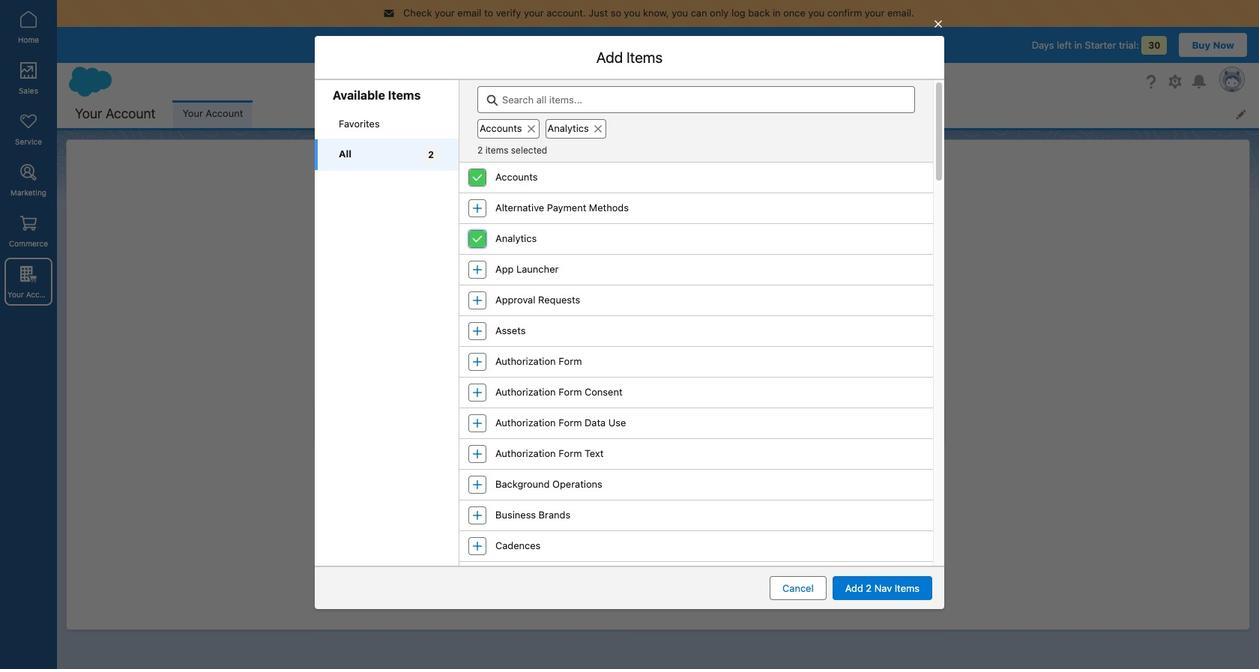 Task type: locate. For each thing, give the bounding box(es) containing it.
0 horizontal spatial analytics
[[496, 233, 537, 245]]

data
[[585, 417, 606, 429]]

buy now button
[[1180, 33, 1248, 57], [626, 485, 691, 509]]

items left selected
[[486, 145, 509, 156]]

analytics down edit
[[496, 233, 537, 245]]

add for add items
[[597, 49, 623, 66]]

accounts up 2 items selected
[[480, 122, 522, 134]]

favorites link
[[315, 110, 459, 138]]

add inside button
[[846, 583, 864, 595]]

when you subscribe, you can manage your plan, licenses and billing information right here.
[[537, 441, 779, 465]]

0 vertical spatial now
[[1214, 39, 1235, 51]]

0 vertical spatial app
[[620, 214, 647, 232]]

1 vertical spatial app
[[496, 263, 514, 275]]

your
[[75, 106, 102, 121], [183, 107, 203, 119], [528, 214, 558, 232], [7, 290, 24, 299]]

sales link
[[4, 54, 52, 102]]

email.
[[888, 7, 915, 19]]

and
[[652, 256, 669, 268], [588, 454, 604, 465]]

1 horizontal spatial analytics
[[548, 122, 589, 134]]

0 vertical spatial analytics
[[548, 122, 589, 134]]

in right left
[[1075, 39, 1083, 51]]

now right 30
[[1214, 39, 1235, 51]]

add inside add more items button
[[851, 308, 870, 320]]

log
[[732, 7, 746, 19]]

0 vertical spatial buy
[[1193, 39, 1211, 51]]

1 vertical spatial now
[[658, 491, 678, 503]]

1 horizontal spatial and
[[652, 256, 669, 268]]

assets
[[496, 325, 526, 337]]

1 vertical spatial and
[[588, 454, 604, 465]]

1 vertical spatial analytics
[[496, 233, 537, 245]]

1 authorization from the top
[[496, 356, 556, 368]]

buy down information
[[638, 491, 656, 503]]

your account list
[[174, 100, 1260, 128]]

authorization
[[496, 356, 556, 368], [496, 386, 556, 398], [496, 417, 556, 429], [496, 448, 556, 460]]

form for data
[[559, 417, 582, 429]]

items right more
[[898, 308, 923, 320]]

form for consent
[[559, 386, 582, 398]]

0 horizontal spatial and
[[588, 454, 604, 465]]

you haven't subscribed yet
[[570, 413, 747, 430]]

0 horizontal spatial buy
[[638, 491, 656, 503]]

marketing link
[[4, 156, 52, 204]]

accounts down 2 items selected
[[496, 171, 538, 183]]

0 vertical spatial buy now
[[1193, 39, 1235, 51]]

your inside list
[[183, 107, 203, 119]]

0 vertical spatial your account link
[[174, 100, 252, 128]]

operations
[[553, 479, 603, 491]]

add left the nav in the bottom of the page
[[846, 583, 864, 595]]

1 vertical spatial can
[[647, 441, 662, 452]]

your inside "when you subscribe, you can manage your plan, licenses and billing information right here."
[[701, 441, 719, 452]]

0 vertical spatial in
[[773, 7, 781, 19]]

form left text
[[559, 448, 582, 460]]

buy right 30
[[1193, 39, 1211, 51]]

3 form from the top
[[559, 417, 582, 429]]

app launcher
[[496, 263, 559, 275]]

brands
[[539, 509, 571, 521]]

and down subscribe,
[[588, 454, 604, 465]]

0 horizontal spatial items
[[486, 145, 509, 156]]

days left in starter trial: 30
[[1032, 39, 1161, 51]]

add up search...
[[597, 49, 623, 66]]

reorder
[[583, 256, 619, 268]]

1 horizontal spatial 2
[[478, 145, 483, 156]]

add
[[597, 49, 623, 66], [851, 308, 870, 320], [846, 583, 864, 595]]

account inside list
[[206, 107, 243, 119]]

2
[[478, 145, 483, 156], [428, 149, 434, 160], [866, 583, 872, 595]]

items
[[486, 145, 509, 156], [756, 256, 781, 268]]

4 form from the top
[[559, 448, 582, 460]]

0 horizontal spatial 2
[[428, 149, 434, 160]]

authorization down authorization form
[[496, 386, 556, 398]]

business brands
[[496, 509, 571, 521]]

1 vertical spatial items
[[756, 256, 781, 268]]

buy now button right 30
[[1180, 33, 1248, 57]]

1 vertical spatial add
[[851, 308, 870, 320]]

authorization up background
[[496, 448, 556, 460]]

2 horizontal spatial 2
[[866, 583, 872, 595]]

buy now down information
[[638, 491, 678, 503]]

and inside "when you subscribe, you can manage your plan, licenses and billing information right here."
[[588, 454, 604, 465]]

app down methods
[[620, 214, 647, 232]]

0 vertical spatial accounts
[[480, 122, 522, 134]]

your left email. at the right top of page
[[865, 7, 885, 19]]

here.
[[707, 454, 729, 465]]

authorization form data use
[[496, 417, 626, 429]]

0 horizontal spatial buy now
[[638, 491, 678, 503]]

can left only
[[691, 7, 707, 19]]

buy now right 30
[[1193, 39, 1235, 51]]

1 horizontal spatial buy
[[1193, 39, 1211, 51]]

1 vertical spatial your account link
[[4, 258, 56, 306]]

and right items, on the top
[[652, 256, 669, 268]]

plan,
[[722, 441, 742, 452]]

cadences
[[496, 540, 541, 552]]

can up information
[[647, 441, 662, 452]]

0 horizontal spatial now
[[658, 491, 678, 503]]

list
[[315, 110, 459, 171]]

1 horizontal spatial app
[[620, 214, 647, 232]]

1 horizontal spatial can
[[691, 7, 707, 19]]

your account inside list
[[183, 107, 243, 119]]

cancel
[[783, 583, 814, 595]]

items left you've
[[756, 256, 781, 268]]

form left the data
[[559, 417, 582, 429]]

in right back
[[773, 7, 781, 19]]

items
[[627, 49, 663, 66], [388, 88, 421, 102], [724, 214, 760, 232], [898, 308, 923, 320], [895, 583, 920, 595]]

form up you
[[559, 386, 582, 398]]

analytics down search...
[[548, 122, 589, 134]]

list box
[[460, 163, 934, 670]]

buy
[[1193, 39, 1211, 51], [638, 491, 656, 503]]

sales
[[19, 86, 38, 95]]

check your email to verify your account. just so you know, you can only log back in once you confirm your email.
[[404, 7, 915, 19]]

accounts inside selected options: element
[[480, 122, 522, 134]]

your up here.
[[701, 441, 719, 452]]

buy now
[[1193, 39, 1235, 51], [638, 491, 678, 503]]

4 authorization from the top
[[496, 448, 556, 460]]

nav
[[875, 583, 892, 595]]

and for rename
[[652, 256, 669, 268]]

1 horizontal spatial buy now
[[1193, 39, 1235, 51]]

2 for 2
[[428, 149, 434, 160]]

alternative payment methods
[[496, 202, 629, 214]]

2 authorization from the top
[[496, 386, 556, 398]]

your
[[435, 7, 455, 19], [524, 7, 544, 19], [865, 7, 885, 19], [467, 256, 487, 268], [701, 441, 719, 452]]

form
[[559, 356, 582, 368], [559, 386, 582, 398], [559, 417, 582, 429], [559, 448, 582, 460]]

0 vertical spatial add
[[597, 49, 623, 66]]

business
[[496, 509, 536, 521]]

authorization down assets
[[496, 356, 556, 368]]

authorization form consent
[[496, 386, 623, 398]]

confirm
[[828, 7, 862, 19]]

analytics
[[548, 122, 589, 134], [496, 233, 537, 245]]

authorization form
[[496, 356, 582, 368]]

your account
[[75, 106, 156, 121], [183, 107, 243, 119], [7, 290, 56, 299]]

add left more
[[851, 308, 870, 320]]

to
[[484, 7, 493, 19]]

subscribe,
[[582, 441, 626, 452]]

0 vertical spatial and
[[652, 256, 669, 268]]

now
[[1214, 39, 1235, 51], [658, 491, 678, 503]]

form for text
[[559, 448, 582, 460]]

0 vertical spatial buy now button
[[1180, 33, 1248, 57]]

you right when
[[564, 441, 579, 452]]

form up authorization form consent
[[559, 356, 582, 368]]

2 form from the top
[[559, 386, 582, 398]]

2 vertical spatial add
[[846, 583, 864, 595]]

when
[[537, 441, 562, 452]]

0 horizontal spatial your account link
[[4, 258, 56, 306]]

add items
[[597, 49, 663, 66]]

buy now button down information
[[626, 485, 691, 509]]

can
[[691, 7, 707, 19], [647, 441, 662, 452]]

0 horizontal spatial in
[[773, 7, 781, 19]]

2 inside list
[[428, 149, 434, 160]]

once
[[784, 7, 806, 19]]

0 vertical spatial can
[[691, 7, 707, 19]]

account
[[106, 106, 156, 121], [206, 107, 243, 119], [562, 214, 616, 232], [26, 290, 56, 299]]

2 inside the add 2 nav items button
[[866, 583, 872, 595]]

0 horizontal spatial your account
[[7, 290, 56, 299]]

0 horizontal spatial can
[[647, 441, 662, 452]]

personalize
[[412, 256, 464, 268]]

2 down favorites link
[[428, 149, 434, 160]]

trial:
[[1119, 39, 1140, 51]]

1 vertical spatial buy now button
[[626, 485, 691, 509]]

search... button
[[529, 69, 829, 93]]

in
[[773, 7, 781, 19], [1075, 39, 1083, 51]]

all
[[339, 148, 352, 160]]

3 authorization from the top
[[496, 417, 556, 429]]

app left for
[[496, 263, 514, 275]]

1 vertical spatial buy
[[638, 491, 656, 503]]

authorization up when
[[496, 417, 556, 429]]

2 left the nav in the bottom of the page
[[866, 583, 872, 595]]

and for billing
[[588, 454, 604, 465]]

information
[[634, 454, 682, 465]]

2 horizontal spatial your account
[[183, 107, 243, 119]]

remove
[[720, 256, 754, 268]]

authorization for authorization form
[[496, 356, 556, 368]]

home link
[[4, 3, 52, 51]]

yet
[[727, 413, 747, 430]]

now down information
[[658, 491, 678, 503]]

2 left selected
[[478, 145, 483, 156]]

1 vertical spatial buy now
[[638, 491, 678, 503]]

1 form from the top
[[559, 356, 582, 368]]

items right the nav in the bottom of the page
[[895, 583, 920, 595]]

0 horizontal spatial buy now button
[[626, 485, 691, 509]]

1 horizontal spatial in
[[1075, 39, 1083, 51]]



Task type: vqa. For each thing, say whether or not it's contained in the screenshot.
• to the right
no



Task type: describe. For each thing, give the bounding box(es) containing it.
authorization for authorization form text
[[496, 448, 556, 460]]

service link
[[4, 105, 52, 153]]

bar
[[508, 256, 523, 268]]

requests
[[538, 294, 581, 306]]

authorization form text
[[496, 448, 604, 460]]

only
[[710, 7, 729, 19]]

1 horizontal spatial your account
[[75, 106, 156, 121]]

added.
[[816, 256, 848, 268]]

items,
[[622, 256, 649, 268]]

home
[[18, 35, 39, 44]]

you right so at left
[[624, 7, 641, 19]]

add more items
[[851, 308, 923, 320]]

licenses
[[745, 441, 779, 452]]

list box containing accounts
[[460, 163, 934, 670]]

haven't
[[598, 413, 646, 430]]

launcher
[[517, 263, 559, 275]]

available items
[[333, 88, 421, 102]]

subscribed
[[650, 413, 723, 430]]

your left nav
[[467, 256, 487, 268]]

your left the email
[[435, 7, 455, 19]]

add for add 2 nav items
[[846, 583, 864, 595]]

billing
[[606, 454, 632, 465]]

know,
[[643, 7, 669, 19]]

you right know,
[[672, 7, 688, 19]]

back
[[748, 7, 770, 19]]

2 for 2 items selected
[[478, 145, 483, 156]]

this
[[541, 256, 558, 268]]

approval
[[496, 294, 536, 306]]

1 horizontal spatial now
[[1214, 39, 1235, 51]]

favorites
[[339, 118, 380, 130]]

manage
[[664, 441, 698, 452]]

add 2 nav items button
[[833, 577, 933, 601]]

nav
[[490, 256, 506, 268]]

0 vertical spatial items
[[486, 145, 509, 156]]

30
[[1149, 39, 1161, 51]]

or
[[708, 256, 717, 268]]

list containing favorites
[[315, 110, 459, 171]]

consent
[[585, 386, 623, 398]]

methods
[[589, 202, 629, 214]]

analytics inside selected options: element
[[548, 122, 589, 134]]

items up favorites link
[[388, 88, 421, 102]]

add 2 nav items
[[846, 583, 920, 595]]

app.
[[560, 256, 580, 268]]

starter
[[1086, 39, 1117, 51]]

account.
[[547, 7, 586, 19]]

alternative
[[496, 202, 545, 214]]

cancel button
[[770, 577, 827, 601]]

background
[[496, 479, 550, 491]]

just
[[589, 7, 608, 19]]

add more items button
[[839, 302, 936, 326]]

for
[[526, 256, 538, 268]]

commerce link
[[4, 207, 52, 255]]

edit
[[500, 214, 525, 232]]

your right verify
[[524, 7, 544, 19]]

1 horizontal spatial buy now button
[[1180, 33, 1248, 57]]

authorization for authorization form consent
[[496, 386, 556, 398]]

can inside "when you subscribe, you can manage your plan, licenses and billing information right here."
[[647, 441, 662, 452]]

personalize your nav bar for this app. reorder items, and rename or remove items you've added.
[[412, 256, 848, 268]]

more
[[872, 308, 895, 320]]

navigation
[[650, 214, 720, 232]]

left
[[1057, 39, 1072, 51]]

approval requests
[[496, 294, 581, 306]]

edit your account app navigation items
[[500, 214, 760, 232]]

1 horizontal spatial items
[[756, 256, 781, 268]]

marketing
[[10, 188, 47, 197]]

rename
[[671, 256, 705, 268]]

verify
[[496, 7, 521, 19]]

you up 'billing'
[[629, 441, 644, 452]]

0 horizontal spatial app
[[496, 263, 514, 275]]

Search all items... search field
[[478, 86, 916, 113]]

items up search... button
[[627, 49, 663, 66]]

2 items selected
[[478, 145, 548, 156]]

authorization for authorization form data use
[[496, 417, 556, 429]]

items up remove
[[724, 214, 760, 232]]

1 vertical spatial in
[[1075, 39, 1083, 51]]

check
[[404, 7, 432, 19]]

use
[[609, 417, 626, 429]]

text
[[585, 448, 604, 460]]

1 horizontal spatial your account link
[[174, 100, 252, 128]]

add for add more items
[[851, 308, 870, 320]]

so
[[611, 7, 622, 19]]

days
[[1032, 39, 1055, 51]]

selected options: element
[[478, 113, 612, 139]]

available
[[333, 88, 385, 102]]

1 vertical spatial accounts
[[496, 171, 538, 183]]

payment
[[547, 202, 587, 214]]

you right once at the top of page
[[809, 7, 825, 19]]

right
[[685, 454, 705, 465]]

selected
[[511, 145, 548, 156]]

background operations
[[496, 479, 603, 491]]

search...
[[559, 75, 599, 87]]

email
[[458, 7, 482, 19]]

you
[[570, 413, 595, 430]]

you've
[[784, 256, 813, 268]]



